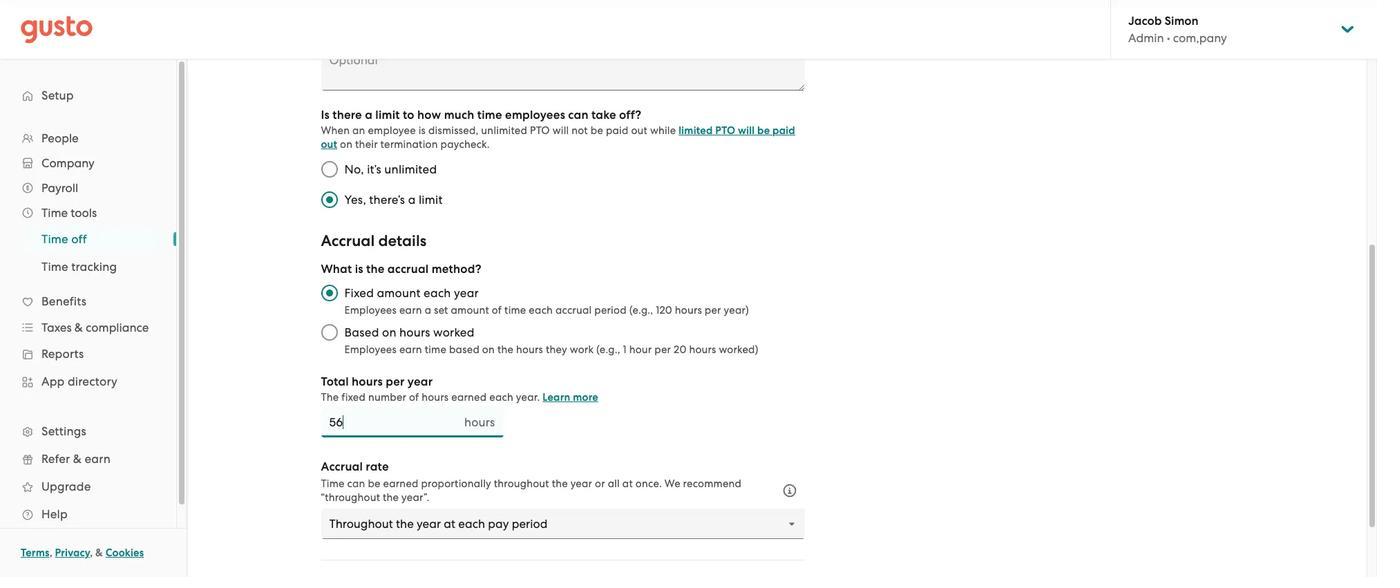 Task type: vqa. For each thing, say whether or not it's contained in the screenshot.
will
yes



Task type: describe. For each thing, give the bounding box(es) containing it.
work
[[570, 343, 594, 356]]

period
[[594, 304, 627, 316]]

No, it's unlimited radio
[[314, 154, 344, 185]]

or
[[595, 477, 605, 490]]

on their termination paycheck.
[[337, 138, 490, 151]]

accrual for accrual details
[[321, 231, 375, 250]]

1 horizontal spatial on
[[382, 325, 396, 339]]

based on hours worked
[[344, 325, 474, 339]]

1 horizontal spatial be
[[591, 124, 603, 137]]

reports link
[[14, 341, 162, 366]]

app directory link
[[14, 369, 162, 394]]

admin
[[1128, 31, 1164, 45]]

number
[[368, 391, 406, 404]]

refer
[[41, 452, 70, 466]]

worked)
[[719, 343, 758, 356]]

gusto navigation element
[[0, 59, 176, 550]]

accrual details
[[321, 231, 427, 250]]

there's
[[369, 193, 405, 207]]

can inside time can be earned proportionally throughout the year or all at once. we recommend "throughout the year".
[[347, 477, 365, 490]]

0 vertical spatial on
[[340, 138, 353, 151]]

the right the based
[[497, 343, 513, 356]]

cookies button
[[106, 545, 144, 561]]

time for time tracking
[[41, 260, 68, 274]]

tools
[[71, 206, 97, 220]]

app
[[41, 375, 65, 388]]

0 vertical spatial amount
[[377, 286, 421, 300]]

off?
[[619, 108, 642, 122]]

people
[[41, 131, 79, 145]]

method?
[[432, 262, 482, 276]]

earned inside total hours per year the fixed number of hours earned each year. learn more
[[451, 391, 487, 404]]

app directory
[[41, 375, 117, 388]]

much
[[444, 108, 474, 122]]

20
[[674, 343, 687, 356]]

0 horizontal spatial unlimited
[[384, 162, 437, 176]]

fixed amount each year
[[344, 286, 479, 300]]

year for per
[[408, 375, 433, 389]]

time tools
[[41, 206, 97, 220]]

privacy link
[[55, 547, 90, 559]]

throughout
[[494, 477, 549, 490]]

company
[[41, 156, 94, 170]]

a for earn
[[425, 304, 431, 316]]

time off link
[[25, 227, 162, 252]]

a for there's
[[408, 193, 416, 207]]

paid inside limited pto will be paid out
[[773, 124, 795, 137]]

how
[[417, 108, 441, 122]]

0 vertical spatial (e.g.,
[[629, 304, 653, 316]]

1 , from the left
[[50, 547, 52, 559]]

0 horizontal spatial each
[[424, 286, 451, 300]]

employees for fixed
[[344, 304, 397, 316]]

to
[[403, 108, 414, 122]]

cookies
[[106, 547, 144, 559]]

terms link
[[21, 547, 50, 559]]

help
[[41, 507, 68, 521]]

limited pto will be paid out
[[321, 124, 795, 151]]

will inside limited pto will be paid out
[[738, 124, 755, 137]]

0 vertical spatial is
[[419, 124, 426, 137]]

out inside limited pto will be paid out
[[321, 138, 337, 151]]

the down accrual details
[[366, 262, 385, 276]]

based
[[344, 325, 379, 339]]

fixed
[[344, 286, 374, 300]]

year for each
[[454, 286, 479, 300]]

upgrade
[[41, 480, 91, 493]]

details
[[378, 231, 427, 250]]

not
[[572, 124, 588, 137]]

time for time off
[[41, 232, 68, 246]]

terms , privacy , & cookies
[[21, 547, 144, 559]]

upgrade link
[[14, 474, 162, 499]]

1 vertical spatial is
[[355, 262, 363, 276]]

earn inside gusto navigation element
[[85, 452, 111, 466]]

proportionally
[[421, 477, 491, 490]]

1 horizontal spatial out
[[631, 124, 647, 137]]

list containing time off
[[0, 225, 176, 281]]

an
[[352, 124, 365, 137]]

of inside total hours per year the fixed number of hours earned each year. learn more
[[409, 391, 419, 404]]

they
[[546, 343, 567, 356]]

recommend
[[683, 477, 742, 490]]

total hours per year the fixed number of hours earned each year. learn more
[[321, 375, 598, 404]]

when
[[321, 124, 350, 137]]

time tracking
[[41, 260, 117, 274]]

reports
[[41, 347, 84, 361]]

total
[[321, 375, 349, 389]]

yes,
[[344, 193, 366, 207]]

payroll button
[[14, 176, 162, 200]]

more
[[573, 391, 598, 404]]

payroll
[[41, 181, 78, 195]]

what is the accrual method?
[[321, 262, 482, 276]]

refer & earn
[[41, 452, 111, 466]]

1 vertical spatial (e.g.,
[[596, 343, 620, 356]]

employee
[[368, 124, 416, 137]]

all
[[608, 477, 620, 490]]

Yes, there's a limit radio
[[314, 185, 344, 215]]

terms
[[21, 547, 50, 559]]

there
[[333, 108, 362, 122]]

year.
[[516, 391, 540, 404]]

year inside time can be earned proportionally throughout the year or all at once. we recommend "throughout the year".
[[571, 477, 592, 490]]

their
[[355, 138, 378, 151]]



Task type: locate. For each thing, give the bounding box(es) containing it.
0 vertical spatial each
[[424, 286, 451, 300]]

1 horizontal spatial of
[[492, 304, 502, 316]]

1 vertical spatial amount
[[451, 304, 489, 316]]

time down payroll
[[41, 206, 68, 220]]

1 paid from the left
[[606, 124, 629, 137]]

0 horizontal spatial accrual
[[388, 262, 429, 276]]

0 vertical spatial accrual
[[388, 262, 429, 276]]

per up number
[[386, 375, 405, 389]]

earn
[[399, 304, 422, 316], [399, 343, 422, 356], [85, 452, 111, 466]]

limit right there's
[[419, 193, 443, 207]]

be inside limited pto will be paid out
[[757, 124, 770, 137]]

earned
[[451, 391, 487, 404], [383, 477, 419, 490]]

1 vertical spatial &
[[73, 452, 82, 466]]

hours left they
[[516, 343, 543, 356]]

0 horizontal spatial is
[[355, 262, 363, 276]]

, left cookies
[[90, 547, 93, 559]]

0 horizontal spatial time
[[425, 343, 446, 356]]

& inside refer & earn link
[[73, 452, 82, 466]]

0 vertical spatial year
[[454, 286, 479, 300]]

1 horizontal spatial unlimited
[[481, 124, 527, 137]]

unlimited down is there a limit to how much time employees can take off?
[[481, 124, 527, 137]]

0 horizontal spatial of
[[409, 391, 419, 404]]

1 vertical spatial accrual
[[556, 304, 592, 316]]

limit for there's
[[419, 193, 443, 207]]

be inside time can be earned proportionally throughout the year or all at once. we recommend "throughout the year".
[[368, 477, 381, 490]]

time inside dropdown button
[[41, 206, 68, 220]]

year)
[[724, 304, 749, 316]]

time up when an employee is dismissed, unlimited pto will not be paid out while
[[477, 108, 502, 122]]

list containing people
[[0, 126, 176, 528]]

limited pto will be paid out link
[[321, 124, 795, 151]]

2 , from the left
[[90, 547, 93, 559]]

will right limited
[[738, 124, 755, 137]]

2 vertical spatial per
[[386, 375, 405, 389]]

earned inside time can be earned proportionally throughout the year or all at once. we recommend "throughout the year".
[[383, 477, 419, 490]]

is right what
[[355, 262, 363, 276]]

per left year)
[[705, 304, 721, 316]]

it's
[[367, 162, 381, 176]]

set
[[434, 304, 448, 316]]

taxes
[[41, 321, 72, 334]]

1 list from the top
[[0, 126, 176, 528]]

0 horizontal spatial can
[[347, 477, 365, 490]]

year left or
[[571, 477, 592, 490]]

2 paid from the left
[[773, 124, 795, 137]]

2 list from the top
[[0, 225, 176, 281]]

each inside total hours per year the fixed number of hours earned each year. learn more
[[489, 391, 513, 404]]

is
[[419, 124, 426, 137], [355, 262, 363, 276]]

of right set
[[492, 304, 502, 316]]

each
[[424, 286, 451, 300], [529, 304, 553, 316], [489, 391, 513, 404]]

1 vertical spatial earn
[[399, 343, 422, 356]]

2 horizontal spatial each
[[529, 304, 553, 316]]

0 horizontal spatial amount
[[377, 286, 421, 300]]

& right taxes
[[75, 321, 83, 334]]

Optional text field
[[321, 46, 805, 91]]

unlimited down termination
[[384, 162, 437, 176]]

2 vertical spatial each
[[489, 391, 513, 404]]

time for time can be earned proportionally throughout the year or all at once. we recommend "throughout the year".
[[321, 477, 345, 490]]

earned up year".
[[383, 477, 419, 490]]

per inside total hours per year the fixed number of hours earned each year. learn more
[[386, 375, 405, 389]]

0 vertical spatial can
[[568, 108, 589, 122]]

hours up 'fixed'
[[352, 375, 383, 389]]

termination
[[380, 138, 438, 151]]

1 horizontal spatial can
[[568, 108, 589, 122]]

can up the not
[[568, 108, 589, 122]]

settings
[[41, 424, 86, 438]]

simon
[[1165, 14, 1199, 28]]

unlimited
[[481, 124, 527, 137], [384, 162, 437, 176]]

out down when
[[321, 138, 337, 151]]

hours right 120
[[675, 304, 702, 316]]

0 horizontal spatial limit
[[375, 108, 400, 122]]

1 will from the left
[[553, 124, 569, 137]]

2 employees from the top
[[344, 343, 397, 356]]

on
[[340, 138, 353, 151], [382, 325, 396, 339], [482, 343, 495, 356]]

2 vertical spatial earn
[[85, 452, 111, 466]]

of up total hours per year field
[[409, 391, 419, 404]]

amount down what is the accrual method?
[[377, 286, 421, 300]]

0 horizontal spatial will
[[553, 124, 569, 137]]

1 vertical spatial out
[[321, 138, 337, 151]]

0 vertical spatial out
[[631, 124, 647, 137]]

1 employees from the top
[[344, 304, 397, 316]]

worked
[[433, 325, 474, 339]]

accrual up what
[[321, 231, 375, 250]]

0 horizontal spatial out
[[321, 138, 337, 151]]

earn for hours
[[399, 343, 422, 356]]

taxes & compliance
[[41, 321, 149, 334]]

0 vertical spatial accrual
[[321, 231, 375, 250]]

each left year.
[[489, 391, 513, 404]]

the left year".
[[383, 491, 399, 504]]

on right the based
[[482, 343, 495, 356]]

1 horizontal spatial limit
[[419, 193, 443, 207]]

learn
[[543, 391, 570, 404]]

1 horizontal spatial year
[[454, 286, 479, 300]]

1 horizontal spatial per
[[655, 343, 671, 356]]

yes, there's a limit
[[344, 193, 443, 207]]

accrual for accrual rate
[[321, 460, 363, 474]]

year up total hours per year field
[[408, 375, 433, 389]]

setup
[[41, 88, 74, 102]]

0 horizontal spatial pto
[[530, 124, 550, 137]]

hours up total hours per year field
[[422, 391, 449, 404]]

time
[[41, 206, 68, 220], [41, 232, 68, 246], [41, 260, 68, 274], [321, 477, 345, 490]]

limit up employee
[[375, 108, 400, 122]]

0 horizontal spatial year
[[408, 375, 433, 389]]

1
[[623, 343, 627, 356]]

& for earn
[[73, 452, 82, 466]]

2 pto from the left
[[715, 124, 735, 137]]

year down method?
[[454, 286, 479, 300]]

be
[[591, 124, 603, 137], [757, 124, 770, 137], [368, 477, 381, 490]]

1 horizontal spatial (e.g.,
[[629, 304, 653, 316]]

earn down based on hours worked
[[399, 343, 422, 356]]

com,pany
[[1173, 31, 1227, 45]]

& for compliance
[[75, 321, 83, 334]]

directory
[[68, 375, 117, 388]]

1 horizontal spatial time
[[477, 108, 502, 122]]

year inside total hours per year the fixed number of hours earned each year. learn more
[[408, 375, 433, 389]]

on down when
[[340, 138, 353, 151]]

be down rate
[[368, 477, 381, 490]]

0 vertical spatial earn
[[399, 304, 422, 316]]

jacob
[[1128, 14, 1162, 28]]

1 vertical spatial can
[[347, 477, 365, 490]]

0 horizontal spatial per
[[386, 375, 405, 389]]

0 horizontal spatial paid
[[606, 124, 629, 137]]

(e.g., left 1
[[596, 343, 620, 356]]

we
[[665, 477, 680, 490]]

1 horizontal spatial is
[[419, 124, 426, 137]]

year".
[[402, 491, 429, 504]]

rate
[[366, 460, 389, 474]]

1 vertical spatial earned
[[383, 477, 419, 490]]

0 vertical spatial earned
[[451, 391, 487, 404]]

1 horizontal spatial pto
[[715, 124, 735, 137]]

per left the 20
[[655, 343, 671, 356]]

1 horizontal spatial each
[[489, 391, 513, 404]]

1 vertical spatial unlimited
[[384, 162, 437, 176]]

time off
[[41, 232, 87, 246]]

•
[[1167, 31, 1170, 45]]

time up employees earn time based on the hours they work (e.g., 1 hour per 20 hours worked)
[[504, 304, 526, 316]]

setup link
[[14, 83, 162, 108]]

is up on their termination paycheck.
[[419, 124, 426, 137]]

can
[[568, 108, 589, 122], [347, 477, 365, 490]]

a up an
[[365, 108, 373, 122]]

off
[[71, 232, 87, 246]]

0 vertical spatial time
[[477, 108, 502, 122]]

out down the off?
[[631, 124, 647, 137]]

a left set
[[425, 304, 431, 316]]

0 horizontal spatial a
[[365, 108, 373, 122]]

2 horizontal spatial time
[[504, 304, 526, 316]]

2 accrual from the top
[[321, 460, 363, 474]]

settings link
[[14, 419, 162, 444]]

2 vertical spatial on
[[482, 343, 495, 356]]

benefits
[[41, 294, 86, 308]]

a right there's
[[408, 193, 416, 207]]

0 horizontal spatial on
[[340, 138, 353, 151]]

0 vertical spatial limit
[[375, 108, 400, 122]]

when an employee is dismissed, unlimited pto will not be paid out while
[[321, 124, 676, 137]]

0 horizontal spatial earned
[[383, 477, 419, 490]]

amount up worked
[[451, 304, 489, 316]]

no, it's unlimited
[[344, 162, 437, 176]]

Fixed amount each year radio
[[314, 278, 344, 308]]

0 vertical spatial unlimited
[[481, 124, 527, 137]]

accrual
[[321, 231, 375, 250], [321, 460, 363, 474]]

hours right the 20
[[689, 343, 716, 356]]

, left privacy link
[[50, 547, 52, 559]]

2 horizontal spatial on
[[482, 343, 495, 356]]

1 vertical spatial each
[[529, 304, 553, 316]]

accrual up fixed amount each year
[[388, 262, 429, 276]]

accrual up "throughout
[[321, 460, 363, 474]]

once.
[[636, 477, 662, 490]]

1 vertical spatial time
[[504, 304, 526, 316]]

0 vertical spatial per
[[705, 304, 721, 316]]

be down the take
[[591, 124, 603, 137]]

accrual
[[388, 262, 429, 276], [556, 304, 592, 316]]

list
[[0, 126, 176, 528], [0, 225, 176, 281]]

1 horizontal spatial earned
[[451, 391, 487, 404]]

employees
[[344, 304, 397, 316], [344, 343, 397, 356]]

2 will from the left
[[738, 124, 755, 137]]

earn down fixed amount each year
[[399, 304, 422, 316]]

1 vertical spatial per
[[655, 343, 671, 356]]

the
[[366, 262, 385, 276], [497, 343, 513, 356], [552, 477, 568, 490], [383, 491, 399, 504]]

0 vertical spatial of
[[492, 304, 502, 316]]

0 horizontal spatial (e.g.,
[[596, 343, 620, 356]]

each up set
[[424, 286, 451, 300]]

1 vertical spatial limit
[[419, 193, 443, 207]]

0 vertical spatial employees
[[344, 304, 397, 316]]

2 horizontal spatial per
[[705, 304, 721, 316]]

earn for each
[[399, 304, 422, 316]]

earned down the based
[[451, 391, 487, 404]]

2 vertical spatial &
[[95, 547, 103, 559]]

0 horizontal spatial be
[[368, 477, 381, 490]]

employees
[[505, 108, 565, 122]]

paid
[[606, 124, 629, 137], [773, 124, 795, 137]]

1 accrual from the top
[[321, 231, 375, 250]]

1 vertical spatial year
[[408, 375, 433, 389]]

0 horizontal spatial ,
[[50, 547, 52, 559]]

is there a limit to how much time employees can take off?
[[321, 108, 642, 122]]

home image
[[21, 16, 93, 43]]

per
[[705, 304, 721, 316], [655, 343, 671, 356], [386, 375, 405, 389]]

1 vertical spatial a
[[408, 193, 416, 207]]

time inside time can be earned proportionally throughout the year or all at once. we recommend "throughout the year".
[[321, 477, 345, 490]]

time tracking link
[[25, 254, 162, 279]]

tracking
[[71, 260, 117, 274]]

a for there
[[365, 108, 373, 122]]

time for time tools
[[41, 206, 68, 220]]

(e.g., left 120
[[629, 304, 653, 316]]

1 vertical spatial employees
[[344, 343, 397, 356]]

Total hours per year field
[[321, 407, 503, 437]]

fixed
[[342, 391, 366, 404]]

1 vertical spatial on
[[382, 325, 396, 339]]

accrual rate
[[321, 460, 389, 474]]

jacob simon admin • com,pany
[[1128, 14, 1227, 45]]

on right based
[[382, 325, 396, 339]]

help link
[[14, 502, 162, 527]]

1 horizontal spatial will
[[738, 124, 755, 137]]

2 horizontal spatial be
[[757, 124, 770, 137]]

hours left worked
[[399, 325, 430, 339]]

pto down employees
[[530, 124, 550, 137]]

the right throughout
[[552, 477, 568, 490]]

1 horizontal spatial a
[[408, 193, 416, 207]]

2 vertical spatial year
[[571, 477, 592, 490]]

while
[[650, 124, 676, 137]]

2 vertical spatial time
[[425, 343, 446, 356]]

limit for there
[[375, 108, 400, 122]]

time up "throughout
[[321, 477, 345, 490]]

employees down based
[[344, 343, 397, 356]]

1 horizontal spatial amount
[[451, 304, 489, 316]]

employees for based
[[344, 343, 397, 356]]

earn down the settings link
[[85, 452, 111, 466]]

privacy
[[55, 547, 90, 559]]

is
[[321, 108, 330, 122]]

"throughout
[[321, 491, 380, 504]]

the
[[321, 391, 339, 404]]

can up "throughout
[[347, 477, 365, 490]]

accrual left period
[[556, 304, 592, 316]]

time can be earned proportionally throughout the year or all at once. we recommend "throughout the year".
[[321, 477, 742, 504]]

&
[[75, 321, 83, 334], [73, 452, 82, 466], [95, 547, 103, 559]]

2 vertical spatial a
[[425, 304, 431, 316]]

people button
[[14, 126, 162, 151]]

& left cookies
[[95, 547, 103, 559]]

Based on hours worked radio
[[314, 317, 344, 348]]

time down worked
[[425, 343, 446, 356]]

employees earn time based on the hours they work (e.g., 1 hour per 20 hours worked)
[[344, 343, 758, 356]]

1 horizontal spatial accrual
[[556, 304, 592, 316]]

limited
[[679, 124, 713, 137]]

no,
[[344, 162, 364, 176]]

time left off
[[41, 232, 68, 246]]

compliance
[[86, 321, 149, 334]]

employees down fixed on the left of the page
[[344, 304, 397, 316]]

1 vertical spatial of
[[409, 391, 419, 404]]

pto right limited
[[715, 124, 735, 137]]

take
[[591, 108, 616, 122]]

& right refer
[[73, 452, 82, 466]]

2 horizontal spatial a
[[425, 304, 431, 316]]

pto inside limited pto will be paid out
[[715, 124, 735, 137]]

benefits link
[[14, 289, 162, 314]]

& inside taxes & compliance dropdown button
[[75, 321, 83, 334]]

employees earn a set amount of time each accrual period (e.g., 120 hours per year)
[[344, 304, 749, 316]]

1 vertical spatial accrual
[[321, 460, 363, 474]]

each up employees earn time based on the hours they work (e.g., 1 hour per 20 hours worked)
[[529, 304, 553, 316]]

will left the not
[[553, 124, 569, 137]]

at
[[623, 477, 633, 490]]

be right limited
[[757, 124, 770, 137]]

0 vertical spatial &
[[75, 321, 83, 334]]

taxes & compliance button
[[14, 315, 162, 340]]

company button
[[14, 151, 162, 176]]

1 horizontal spatial paid
[[773, 124, 795, 137]]

0 vertical spatial a
[[365, 108, 373, 122]]

2 horizontal spatial year
[[571, 477, 592, 490]]

1 pto from the left
[[530, 124, 550, 137]]

1 horizontal spatial ,
[[90, 547, 93, 559]]

time down time off
[[41, 260, 68, 274]]



